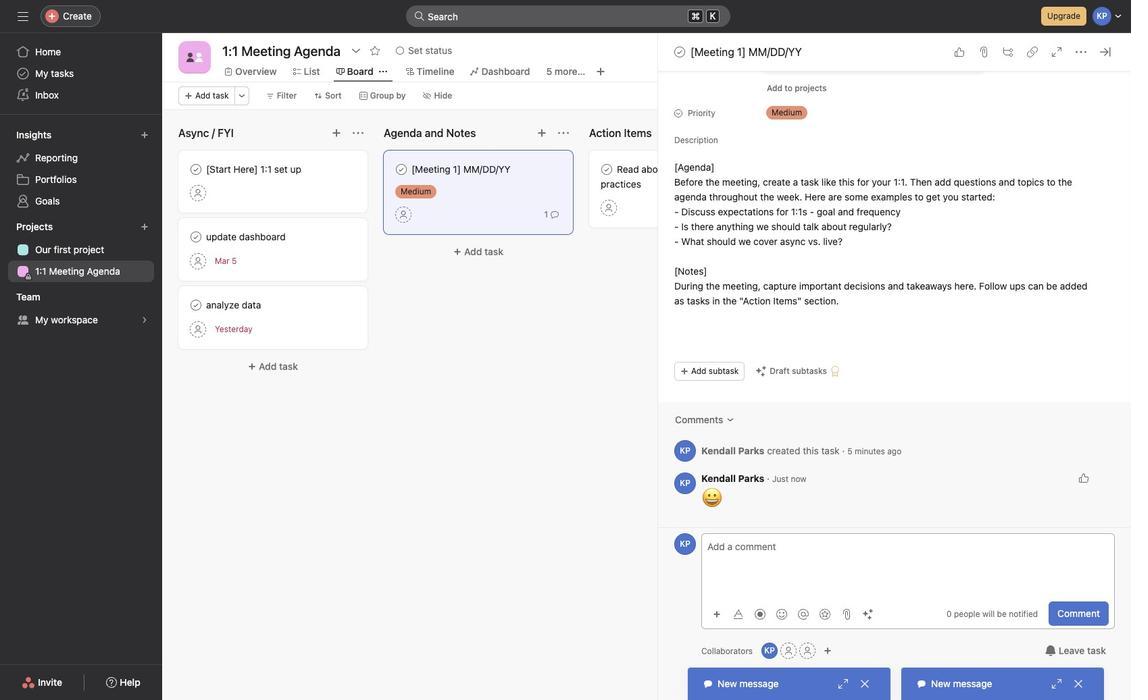 Task type: locate. For each thing, give the bounding box(es) containing it.
medium inside popup button
[[772, 107, 802, 118]]

1 new message from the left
[[718, 679, 779, 690]]

people image
[[187, 49, 203, 66]]

1 vertical spatial kendall parks link
[[702, 473, 765, 485]]

attach a file or paste an image image
[[841, 609, 852, 620]]

upgrade button
[[1042, 7, 1087, 26]]

1 vertical spatial mm/dd/yy
[[463, 164, 511, 175]]

0 horizontal spatial agenda
[[87, 266, 120, 277]]

analyze data
[[206, 299, 261, 311]]

this up some
[[839, 176, 855, 188]]

kendall parks link
[[702, 445, 765, 457], [702, 473, 765, 485]]

analyze
[[206, 299, 239, 311]]

5 left minutes
[[848, 446, 853, 457]]

leave task
[[1059, 645, 1106, 657]]

team
[[16, 291, 40, 303]]

2 vertical spatial 1:1
[[35, 266, 46, 277]]

to inside button
[[785, 83, 793, 93]]

set
[[408, 45, 423, 56]]

more section actions image down group by dropdown button
[[353, 128, 364, 139]]

1]
[[737, 46, 746, 58], [453, 164, 461, 175]]

1 horizontal spatial mark complete checkbox
[[393, 162, 410, 178]]

are
[[828, 191, 842, 203]]

mark complete image for [meeting 1] mm/dd/yy
[[393, 162, 410, 178]]

1 close image from the left
[[860, 679, 870, 690]]

1 horizontal spatial [meeting
[[691, 46, 734, 58]]

list
[[304, 66, 320, 77]]

1:1s inside [agenda] before the meeting, create a task like this for your 1:1. then add questions and topics to the agenda throughout the week. here are some examples to get you started: - discuss expectations for 1:1s - goal and frequency - is there anything we should talk about regularly? - what should we cover async vs. live?
[[791, 206, 807, 218]]

0 vertical spatial kendall
[[702, 445, 736, 457]]

live?
[[823, 236, 843, 247]]

2 horizontal spatial to
[[1047, 176, 1056, 188]]

0 horizontal spatial more section actions image
[[353, 128, 364, 139]]

mark complete image up the practices
[[599, 162, 615, 178]]

1:1 meeting agenda inside main content
[[783, 59, 868, 71]]

more section actions image left action items
[[558, 128, 569, 139]]

group
[[370, 91, 394, 101]]

main content
[[658, 0, 1131, 528]]

mark complete image down agenda and notes
[[393, 162, 410, 178]]

my inside my workspace link
[[35, 314, 48, 326]]

5 right mar
[[232, 256, 237, 266]]

and right "decisions"
[[888, 280, 904, 292]]

1 vertical spatial 1:1 meeting agenda
[[35, 266, 120, 277]]

my for my tasks
[[35, 68, 48, 79]]

0 vertical spatial mark complete checkbox
[[393, 162, 410, 178]]

about right read
[[642, 164, 667, 175]]

0 vertical spatial ·
[[842, 445, 845, 457]]

throughout
[[709, 191, 758, 203]]

anything
[[717, 221, 754, 232]]

a
[[793, 176, 798, 188]]

0 horizontal spatial add task image
[[331, 128, 342, 139]]

1 horizontal spatial 1:1
[[260, 164, 272, 175]]

1:1 meeting agenda
[[783, 59, 868, 71], [35, 266, 120, 277]]

expand new message image
[[838, 679, 849, 690], [1052, 679, 1062, 690]]

collaborators
[[702, 646, 753, 657]]

draft
[[770, 366, 790, 376]]

2 kendall parks link from the top
[[702, 473, 765, 485]]

1 vertical spatial tasks
[[687, 295, 710, 307]]

kendall up 😀 icon on the bottom of the page
[[702, 473, 736, 485]]

task
[[213, 91, 229, 101], [801, 176, 819, 188], [485, 246, 504, 257], [279, 361, 298, 372], [821, 445, 840, 457], [1087, 645, 1106, 657]]

meeting, for capture
[[723, 280, 761, 292]]

more section actions image
[[353, 128, 364, 139], [558, 128, 569, 139]]

1 horizontal spatial about
[[822, 221, 847, 232]]

1 horizontal spatial close image
[[1073, 679, 1084, 690]]

kendall parks link up 😀 icon on the bottom of the page
[[702, 473, 765, 485]]

1 horizontal spatial 1:1 meeting agenda
[[783, 59, 868, 71]]

1:1 meeting agenda link
[[761, 56, 987, 75], [8, 261, 154, 282]]

mark complete checkbox for [start here] 1:1 set up
[[188, 162, 204, 178]]

be right will
[[997, 610, 1007, 620]]

1 horizontal spatial tasks
[[687, 295, 710, 307]]

0 horizontal spatial tasks
[[51, 68, 74, 79]]

mark complete checkbox down agenda and notes
[[393, 162, 410, 178]]

1 vertical spatial meeting,
[[723, 280, 761, 292]]

1:1s down week.
[[791, 206, 807, 218]]

task inside button
[[1087, 645, 1106, 657]]

1 vertical spatial [meeting
[[412, 164, 451, 175]]

1:1s inside read about 1:1s and best practices
[[669, 164, 685, 175]]

agenda
[[674, 191, 707, 203]]

mark complete image left the update in the top left of the page
[[188, 229, 204, 245]]

expectations
[[718, 206, 774, 218]]

task for the middle add task "button"
[[485, 246, 504, 257]]

[meeting 1] mm/dd/yy
[[691, 46, 802, 58], [412, 164, 511, 175]]

2 mark complete image from the left
[[599, 162, 615, 178]]

[meeting down k
[[691, 46, 734, 58]]

0 horizontal spatial 5
[[232, 256, 237, 266]]

task for topmost add task "button"
[[213, 91, 229, 101]]

1 vertical spatial kendall
[[702, 473, 736, 485]]

attachments: add a file to this task, [meeting 1] mm/dd/yy image
[[979, 47, 989, 57]]

task for leave task button
[[1087, 645, 1106, 657]]

the right topics
[[1058, 176, 1073, 188]]

2 parks from the top
[[738, 473, 765, 485]]

[meeting 1] mm/dd/yy down and notes
[[412, 164, 511, 175]]

parks for ·
[[738, 473, 765, 485]]

mark complete image for update dashboard
[[188, 229, 204, 245]]

add task image down sort on the left of the page
[[331, 128, 342, 139]]

board
[[347, 66, 374, 77]]

0 horizontal spatial 1:1
[[35, 266, 46, 277]]

appreciations image
[[820, 609, 831, 620]]

toolbar inside "[meeting 1] mm/dd/yy" dialog
[[708, 605, 881, 624]]

new message for first expand new message image from right
[[931, 679, 992, 690]]

0 vertical spatial 1:1 meeting agenda link
[[761, 56, 987, 75]]

mark complete image
[[393, 162, 410, 178], [599, 162, 615, 178]]

projects element
[[0, 215, 162, 285]]

mark complete image for analyze data
[[188, 297, 204, 314]]

1 parks from the top
[[738, 445, 765, 457]]

full screen image
[[1052, 47, 1062, 57]]

add to projects
[[767, 83, 827, 93]]

started:
[[962, 191, 995, 203]]

1:1 meeting agenda inside projects element
[[35, 266, 120, 277]]

toolbar
[[708, 605, 881, 624]]

create button
[[41, 5, 101, 27]]

0 vertical spatial [meeting
[[691, 46, 734, 58]]

2 horizontal spatial add task
[[464, 246, 504, 257]]

1 horizontal spatial ·
[[842, 445, 845, 457]]

2 expand new message image from the left
[[1052, 679, 1062, 690]]

about inside read about 1:1s and best practices
[[642, 164, 667, 175]]

2 new message from the left
[[931, 679, 992, 690]]

kendall parks link up kendall parks · just now
[[702, 445, 765, 457]]

0 horizontal spatial expand new message image
[[838, 679, 849, 690]]

read about 1:1s and best practices
[[601, 164, 726, 190]]

1 vertical spatial for
[[777, 206, 789, 218]]

Search tasks, projects, and more text field
[[406, 5, 731, 27]]

2 my from the top
[[35, 314, 48, 326]]

meeting, up "action
[[723, 280, 761, 292]]

2 horizontal spatial 5
[[848, 446, 853, 457]]

tasks down during
[[687, 295, 710, 307]]

kp button
[[674, 441, 696, 462], [674, 473, 696, 495], [674, 534, 696, 556], [762, 643, 778, 660]]

0 horizontal spatial we
[[739, 236, 751, 247]]

async
[[178, 127, 209, 139]]

1 horizontal spatial this
[[839, 176, 855, 188]]

1 horizontal spatial more section actions image
[[558, 128, 569, 139]]

kendall parks link for ·
[[702, 473, 765, 485]]

1 add task image from the left
[[331, 128, 342, 139]]

5 more… button
[[546, 64, 586, 79]]

1 horizontal spatial mark complete image
[[599, 162, 615, 178]]

up
[[290, 164, 301, 175]]

kendall parks link for created
[[702, 445, 765, 457]]

1 horizontal spatial mm/dd/yy
[[749, 46, 802, 58]]

0 horizontal spatial 1:1s
[[669, 164, 685, 175]]

here.
[[955, 280, 977, 292]]

meeting, for create
[[722, 176, 760, 188]]

0 vertical spatial tasks
[[51, 68, 74, 79]]

for down week.
[[777, 206, 789, 218]]

my inside my tasks link
[[35, 68, 48, 79]]

2 horizontal spatial 1:1
[[783, 59, 794, 71]]

dashboard link
[[471, 64, 530, 79]]

1:1 meeting agenda link up the projects
[[761, 56, 987, 75]]

be inside the [notes] during the meeting, capture important decisions and takeaways here. follow ups can be added as tasks in the "action items" section.
[[1047, 280, 1058, 292]]

mark complete checkbox left analyze
[[188, 297, 204, 314]]

"action
[[739, 295, 771, 307]]

[notes] during the meeting, capture important decisions and takeaways here. follow ups can be added as tasks in the "action items" section.
[[674, 266, 1090, 307]]

2 more section actions image from the left
[[558, 128, 569, 139]]

inbox link
[[8, 84, 154, 106]]

workspace
[[51, 314, 98, 326]]

and inside read about 1:1s and best practices
[[688, 164, 704, 175]]

0 horizontal spatial be
[[997, 610, 1007, 620]]

1 horizontal spatial [meeting 1] mm/dd/yy
[[691, 46, 802, 58]]

you
[[943, 191, 959, 203]]

parks for created
[[738, 445, 765, 457]]

more section actions image for and notes
[[558, 128, 569, 139]]

hide sidebar image
[[18, 11, 28, 22]]

1 my from the top
[[35, 68, 48, 79]]

0 vertical spatial 1:1 meeting agenda
[[783, 59, 868, 71]]

[meeting
[[691, 46, 734, 58], [412, 164, 451, 175]]

1 mark complete image from the left
[[393, 162, 410, 178]]

now
[[791, 474, 807, 485]]

- left goal
[[810, 206, 814, 218]]

mark complete image left [start
[[188, 162, 204, 178]]

people
[[954, 610, 980, 620]]

comment
[[1058, 608, 1100, 620]]

0 vertical spatial 1]
[[737, 46, 746, 58]]

0 vertical spatial 5
[[546, 66, 552, 77]]

agenda and notes
[[384, 127, 476, 139]]

medium down add to projects button
[[772, 107, 802, 118]]

meeting up the projects
[[796, 59, 832, 71]]

1 vertical spatial mark complete checkbox
[[188, 229, 204, 245]]

be right can
[[1047, 280, 1058, 292]]

1 horizontal spatial be
[[1047, 280, 1058, 292]]

set status button
[[390, 41, 458, 60]]

2 vertical spatial add task button
[[178, 355, 368, 379]]

we up cover
[[757, 221, 769, 232]]

agenda inside projects element
[[87, 266, 120, 277]]

to right topics
[[1047, 176, 1056, 188]]

what
[[681, 236, 704, 247]]

1 more section actions image from the left
[[353, 128, 364, 139]]

1:1 down our
[[35, 266, 46, 277]]

add task
[[195, 91, 229, 101], [464, 246, 504, 257], [259, 361, 298, 372]]

1 horizontal spatial medium
[[772, 107, 802, 118]]

1:1 meeting agenda link down project in the left top of the page
[[8, 261, 154, 282]]

first
[[54, 244, 71, 255]]

1
[[544, 210, 548, 220]]

section.
[[804, 295, 839, 307]]

1 vertical spatial medium
[[401, 187, 431, 197]]

1 horizontal spatial new message
[[931, 679, 992, 690]]

follow
[[979, 280, 1007, 292]]

meeting, up throughout
[[722, 176, 760, 188]]

to
[[785, 83, 793, 93], [1047, 176, 1056, 188], [915, 191, 924, 203]]

more section actions image for / fyi
[[353, 128, 364, 139]]

the right "in"
[[723, 295, 737, 307]]

0 horizontal spatial 1]
[[453, 164, 461, 175]]

2 vertical spatial to
[[915, 191, 924, 203]]

1 vertical spatial 1:1s
[[791, 206, 807, 218]]

0 horizontal spatial this
[[803, 445, 819, 457]]

1 horizontal spatial 5
[[546, 66, 552, 77]]

parks left just
[[738, 473, 765, 485]]

to left the projects
[[785, 83, 793, 93]]

add task image down the 5 more… dropdown button
[[537, 128, 547, 139]]

· left minutes
[[842, 445, 845, 457]]

0 horizontal spatial [meeting 1] mm/dd/yy
[[412, 164, 511, 175]]

for up some
[[857, 176, 869, 188]]

1 horizontal spatial add task
[[259, 361, 298, 372]]

projects button
[[14, 218, 65, 237]]

prominent image
[[414, 11, 425, 22]]

should down anything
[[707, 236, 736, 247]]

- left what
[[674, 236, 679, 247]]

0 vertical spatial about
[[642, 164, 667, 175]]

Mark complete checkbox
[[672, 44, 688, 60], [188, 162, 204, 178], [599, 162, 615, 178], [188, 297, 204, 314]]

we down anything
[[739, 236, 751, 247]]

task inside [agenda] before the meeting, create a task like this for your 1:1. then add questions and topics to the agenda throughout the week. here are some examples to get you started: - discuss expectations for 1:1s - goal and frequency - is there anything we should talk about regularly? - what should we cover async vs. live?
[[801, 176, 819, 188]]

vs.
[[808, 236, 821, 247]]

notified
[[1009, 610, 1038, 620]]

1 horizontal spatial we
[[757, 221, 769, 232]]

0 horizontal spatial medium
[[401, 187, 431, 197]]

1:1s up before
[[669, 164, 685, 175]]

teams element
[[0, 285, 162, 334]]

0 vertical spatial agenda
[[834, 59, 868, 71]]

1:1 meeting agenda down our first project link
[[35, 266, 120, 277]]

mm/dd/yy up add to projects
[[749, 46, 802, 58]]

⌘
[[692, 10, 700, 22]]

1:1 meeting agenda up the projects
[[783, 59, 868, 71]]

mark complete checkbox left [start
[[188, 162, 204, 178]]

should up async
[[772, 221, 801, 232]]

1 vertical spatial 1:1 meeting agenda link
[[8, 261, 154, 282]]

mark complete checkbox up the practices
[[599, 162, 615, 178]]

read
[[617, 164, 639, 175]]

1 vertical spatial about
[[822, 221, 847, 232]]

portfolios link
[[8, 169, 154, 191]]

2 kendall from the top
[[702, 473, 736, 485]]

1:1 up add to projects
[[783, 59, 794, 71]]

new project or portfolio image
[[141, 223, 149, 231]]

0 horizontal spatial close image
[[860, 679, 870, 690]]

1:1 left set
[[260, 164, 272, 175]]

0 vertical spatial parks
[[738, 445, 765, 457]]

task for add task "button" to the bottom
[[279, 361, 298, 372]]

[meeting down agenda and notes
[[412, 164, 451, 175]]

1 vertical spatial add task
[[464, 246, 504, 257]]

None text field
[[219, 39, 344, 63]]

1 horizontal spatial add task image
[[537, 128, 547, 139]]

0 horizontal spatial about
[[642, 164, 667, 175]]

reporting
[[35, 152, 78, 164]]

add task image for agenda and notes
[[537, 128, 547, 139]]

0 horizontal spatial mark complete image
[[393, 162, 410, 178]]

2 horizontal spatial agenda
[[834, 59, 868, 71]]

1 vertical spatial 5
[[232, 256, 237, 266]]

meeting, inside [agenda] before the meeting, create a task like this for your 1:1. then add questions and topics to the agenda throughout the week. here are some examples to get you started: - discuss expectations for 1:1s - goal and frequency - is there anything we should talk about regularly? - what should we cover async vs. live?
[[722, 176, 760, 188]]

0 horizontal spatial ·
[[767, 473, 770, 485]]

0 vertical spatial be
[[1047, 280, 1058, 292]]

global element
[[0, 33, 162, 114]]

about up live?
[[822, 221, 847, 232]]

and
[[688, 164, 704, 175], [999, 176, 1015, 188], [838, 206, 854, 218], [888, 280, 904, 292]]

1 vertical spatial [meeting 1] mm/dd/yy
[[412, 164, 511, 175]]

2 add task image from the left
[[537, 128, 547, 139]]

0 vertical spatial this
[[839, 176, 855, 188]]

to left get
[[915, 191, 924, 203]]

and up before
[[688, 164, 704, 175]]

[meeting 1] mm/dd/yy down k
[[691, 46, 802, 58]]

be
[[1047, 280, 1058, 292], [997, 610, 1007, 620]]

topics
[[1018, 176, 1045, 188]]

1 horizontal spatial for
[[857, 176, 869, 188]]

Mark complete checkbox
[[393, 162, 410, 178], [188, 229, 204, 245]]

async
[[780, 236, 806, 247]]

meeting,
[[722, 176, 760, 188], [723, 280, 761, 292]]

regularly?
[[849, 221, 892, 232]]

medium down agenda and notes
[[401, 187, 431, 197]]

close image
[[860, 679, 870, 690], [1073, 679, 1084, 690]]

1 kendall parks link from the top
[[702, 445, 765, 457]]

insights element
[[0, 123, 162, 215]]

my for my workspace
[[35, 314, 48, 326]]

this right created at bottom right
[[803, 445, 819, 457]]

1 vertical spatial this
[[803, 445, 819, 457]]

for
[[857, 176, 869, 188], [777, 206, 789, 218]]

mark complete image left analyze
[[188, 297, 204, 314]]

None field
[[406, 5, 731, 27]]

[meeting 1] mm/dd/yy dialog
[[658, 0, 1131, 701]]

1] inside dialog
[[737, 46, 746, 58]]

1 horizontal spatial 1]
[[737, 46, 746, 58]]

takeaways
[[907, 280, 952, 292]]

mark complete image
[[672, 44, 688, 60], [188, 162, 204, 178], [188, 229, 204, 245], [188, 297, 204, 314]]

priority
[[688, 108, 715, 118]]

0
[[947, 610, 952, 620]]

add task image
[[331, 128, 342, 139], [537, 128, 547, 139]]

1 vertical spatial agenda
[[384, 127, 422, 139]]

mark complete checkbox up priority
[[672, 44, 688, 60]]

mm/dd/yy down and notes
[[463, 164, 511, 175]]

create
[[763, 176, 791, 188]]

frequency
[[857, 206, 901, 218]]

· left just
[[767, 473, 770, 485]]

during
[[674, 280, 703, 292]]

the
[[706, 176, 720, 188], [1058, 176, 1073, 188], [760, 191, 774, 203], [706, 280, 720, 292], [723, 295, 737, 307]]

1:1 inside main content
[[783, 59, 794, 71]]

meeting down our first project
[[49, 266, 84, 277]]

0 horizontal spatial mark complete checkbox
[[188, 229, 204, 245]]

reporting link
[[8, 147, 154, 169]]

5 left more…
[[546, 66, 552, 77]]

0 horizontal spatial should
[[707, 236, 736, 247]]

dashboard
[[482, 66, 530, 77]]

1 horizontal spatial 1:1 meeting agenda link
[[761, 56, 987, 75]]

mm/dd/yy
[[749, 46, 802, 58], [463, 164, 511, 175]]

mark complete checkbox left the update in the top left of the page
[[188, 229, 204, 245]]

and left topics
[[999, 176, 1015, 188]]

tasks down home
[[51, 68, 74, 79]]

mark complete checkbox for analyze data
[[188, 297, 204, 314]]

1 kendall from the top
[[702, 445, 736, 457]]

0 horizontal spatial for
[[777, 206, 789, 218]]

kendall down comments popup button
[[702, 445, 736, 457]]

my down team dropdown button
[[35, 314, 48, 326]]

1 expand new message image from the left
[[838, 679, 849, 690]]

meeting, inside the [notes] during the meeting, capture important decisions and takeaways here. follow ups can be added as tasks in the "action items" section.
[[723, 280, 761, 292]]

parks up kendall parks · just now
[[738, 445, 765, 457]]

2 close image from the left
[[1073, 679, 1084, 690]]

0 horizontal spatial mm/dd/yy
[[463, 164, 511, 175]]

projects
[[16, 221, 53, 232]]

my workspace
[[35, 314, 98, 326]]

my up inbox
[[35, 68, 48, 79]]

tasks
[[51, 68, 74, 79], [687, 295, 710, 307]]

1 vertical spatial meeting
[[49, 266, 84, 277]]

tab actions image
[[379, 68, 387, 76]]

0 likes. click to like this task image
[[954, 47, 965, 57]]

0 vertical spatial [meeting 1] mm/dd/yy
[[691, 46, 802, 58]]



Task type: vqa. For each thing, say whether or not it's contained in the screenshot.
"I'VE"
no



Task type: describe. For each thing, give the bounding box(es) containing it.
mark complete image up priority
[[672, 44, 688, 60]]

tasks inside global element
[[51, 68, 74, 79]]

tasks inside the [notes] during the meeting, capture important decisions and takeaways here. follow ups can be added as tasks in the "action items" section.
[[687, 295, 710, 307]]

mar
[[215, 256, 230, 266]]

1 vertical spatial should
[[707, 236, 736, 247]]

new insights image
[[141, 131, 149, 139]]

- left is
[[674, 221, 679, 232]]

data
[[242, 299, 261, 311]]

home
[[35, 46, 61, 57]]

and inside the [notes] during the meeting, capture important decisions and takeaways here. follow ups can be added as tasks in the "action items" section.
[[888, 280, 904, 292]]

create
[[63, 10, 92, 22]]

discuss
[[681, 206, 715, 218]]

our
[[35, 244, 51, 255]]

mark complete checkbox for [meeting
[[393, 162, 410, 178]]

insert an object image
[[713, 611, 721, 619]]

0 horizontal spatial [meeting
[[412, 164, 451, 175]]

5 inside kendall parks created this task · 5 minutes ago
[[848, 446, 853, 457]]

subtasks
[[792, 366, 827, 376]]

0 vertical spatial for
[[857, 176, 869, 188]]

inbox
[[35, 89, 59, 101]]

action items
[[589, 127, 652, 139]]

our first project
[[35, 244, 104, 255]]

5 inside dropdown button
[[546, 66, 552, 77]]

0 likes. click to like this task comment image
[[1079, 473, 1089, 484]]

main content containing 1:1 meeting agenda
[[658, 0, 1131, 528]]

1 horizontal spatial should
[[772, 221, 801, 232]]

kendall for created
[[702, 445, 736, 457]]

the down create
[[760, 191, 774, 203]]

0 horizontal spatial 1:1 meeting agenda link
[[8, 261, 154, 282]]

goal
[[817, 206, 835, 218]]

update dashboard
[[206, 231, 286, 243]]

agenda inside main content
[[834, 59, 868, 71]]

the down the 'best'
[[706, 176, 720, 188]]

meeting inside projects element
[[49, 266, 84, 277]]

this inside [agenda] before the meeting, create a task like this for your 1:1. then add questions and topics to the agenda throughout the week. here are some examples to get you started: - discuss expectations for 1:1s - goal and frequency - is there anything we should talk about regularly? - what should we cover async vs. live?
[[839, 176, 855, 188]]

group by button
[[353, 87, 412, 105]]

1:1 inside projects element
[[35, 266, 46, 277]]

1 vertical spatial we
[[739, 236, 751, 247]]

close details image
[[1100, 47, 1111, 57]]

added
[[1060, 280, 1088, 292]]

0 vertical spatial add task button
[[178, 87, 235, 105]]

see details, my workspace image
[[141, 316, 149, 324]]

close image for first expand new message image from right
[[1073, 679, 1084, 690]]

portfolios
[[35, 174, 77, 185]]

1 vertical spatial add task button
[[384, 240, 573, 264]]

comments
[[675, 414, 723, 426]]

1 vertical spatial be
[[997, 610, 1007, 620]]

as
[[674, 295, 684, 307]]

1 button
[[542, 208, 562, 222]]

is
[[681, 221, 689, 232]]

mark complete checkbox inside "[meeting 1] mm/dd/yy" dialog
[[672, 44, 688, 60]]

ago
[[888, 446, 902, 457]]

0 vertical spatial we
[[757, 221, 769, 232]]

- down agenda
[[674, 206, 679, 218]]

here
[[805, 191, 826, 203]]

by
[[396, 91, 406, 101]]

our first project link
[[8, 239, 154, 261]]

[meeting 1] mm/dd/yy inside dialog
[[691, 46, 802, 58]]

add
[[935, 176, 951, 188]]

week.
[[777, 191, 802, 203]]

new message for first expand new message image from the left
[[718, 679, 779, 690]]

mark complete checkbox for read about 1:1s and best practices
[[599, 162, 615, 178]]

add task image for async / fyi
[[331, 128, 342, 139]]

[start
[[206, 164, 231, 175]]

emoji image
[[777, 609, 787, 620]]

update
[[206, 231, 237, 243]]

my tasks
[[35, 68, 74, 79]]

questions
[[954, 176, 996, 188]]

leave task button
[[1037, 639, 1115, 664]]

add to projects button
[[761, 79, 833, 98]]

mm/dd/yy inside "[meeting 1] mm/dd/yy" dialog
[[749, 46, 802, 58]]

help
[[120, 677, 140, 689]]

there
[[691, 221, 714, 232]]

set
[[274, 164, 288, 175]]

[start here] 1:1 set up
[[206, 164, 301, 175]]

kendall parks created this task · 5 minutes ago
[[702, 445, 902, 457]]

1:1.
[[894, 176, 908, 188]]

here]
[[234, 164, 258, 175]]

in
[[713, 295, 720, 307]]

mar 5 button
[[215, 256, 237, 266]]

1:1 meeting agenda link inside main content
[[761, 56, 987, 75]]

😀 image
[[702, 487, 723, 509]]

1 horizontal spatial agenda
[[384, 127, 422, 139]]

my tasks link
[[8, 63, 154, 84]]

talk
[[803, 221, 819, 232]]

[meeting inside "[meeting 1] mm/dd/yy" dialog
[[691, 46, 734, 58]]

more actions image
[[238, 92, 246, 100]]

board link
[[336, 64, 374, 79]]

examples
[[871, 191, 912, 203]]

meeting inside dialog
[[796, 59, 832, 71]]

group by
[[370, 91, 406, 101]]

like
[[822, 176, 836, 188]]

and down some
[[838, 206, 854, 218]]

comments button
[[666, 408, 743, 433]]

0 vertical spatial add task
[[195, 91, 229, 101]]

decisions
[[844, 280, 886, 292]]

/ fyi
[[212, 127, 234, 139]]

kendall for ·
[[702, 473, 736, 485]]

filter
[[277, 91, 297, 101]]

comment button
[[1049, 602, 1109, 626]]

1 vertical spatial 1]
[[453, 164, 461, 175]]

close image for first expand new message image from the left
[[860, 679, 870, 690]]

formatting image
[[733, 609, 744, 620]]

record a video image
[[755, 609, 766, 620]]

some
[[845, 191, 869, 203]]

project
[[73, 244, 104, 255]]

timeline link
[[406, 64, 454, 79]]

cover
[[754, 236, 778, 247]]

dashboard
[[239, 231, 286, 243]]

the up "in"
[[706, 280, 720, 292]]

2 vertical spatial add task
[[259, 361, 298, 372]]

more…
[[555, 66, 586, 77]]

more actions for this task image
[[1076, 47, 1087, 57]]

add or remove collaborators image
[[824, 647, 832, 656]]

1 vertical spatial 1:1
[[260, 164, 272, 175]]

hide button
[[417, 87, 458, 105]]

practices
[[601, 178, 641, 190]]

help button
[[98, 671, 149, 695]]

before
[[674, 176, 703, 188]]

invite button
[[13, 671, 71, 695]]

ai assist options (upgrade) image
[[863, 609, 874, 620]]

yesterday button
[[215, 324, 253, 335]]

1 vertical spatial ·
[[767, 473, 770, 485]]

mark complete image for [start here] 1:1 set up
[[188, 162, 204, 178]]

add subtask
[[691, 366, 739, 376]]

[agenda]
[[674, 162, 715, 173]]

upgrade
[[1048, 11, 1081, 21]]

and notes
[[425, 127, 476, 139]]

add subtask image
[[1003, 47, 1014, 57]]

mark complete checkbox for update
[[188, 229, 204, 245]]

[notes]
[[674, 266, 707, 277]]

then
[[910, 176, 932, 188]]

add tab image
[[595, 66, 606, 77]]

mark complete image for read about 1:1s and best practices
[[599, 162, 615, 178]]

draft subtasks
[[770, 366, 827, 376]]

can
[[1028, 280, 1044, 292]]

add to starred image
[[370, 45, 381, 56]]

show options image
[[351, 45, 362, 56]]

copy task link image
[[1027, 47, 1038, 57]]

kendall parks · just now
[[702, 473, 807, 485]]

at mention image
[[798, 609, 809, 620]]

sort
[[325, 91, 342, 101]]

about inside [agenda] before the meeting, create a task like this for your 1:1. then add questions and topics to the agenda throughout the week. here are some examples to get you started: - discuss expectations for 1:1s - goal and frequency - is there anything we should talk about regularly? - what should we cover async vs. live?
[[822, 221, 847, 232]]

description document
[[660, 160, 1115, 309]]

1 horizontal spatial to
[[915, 191, 924, 203]]



